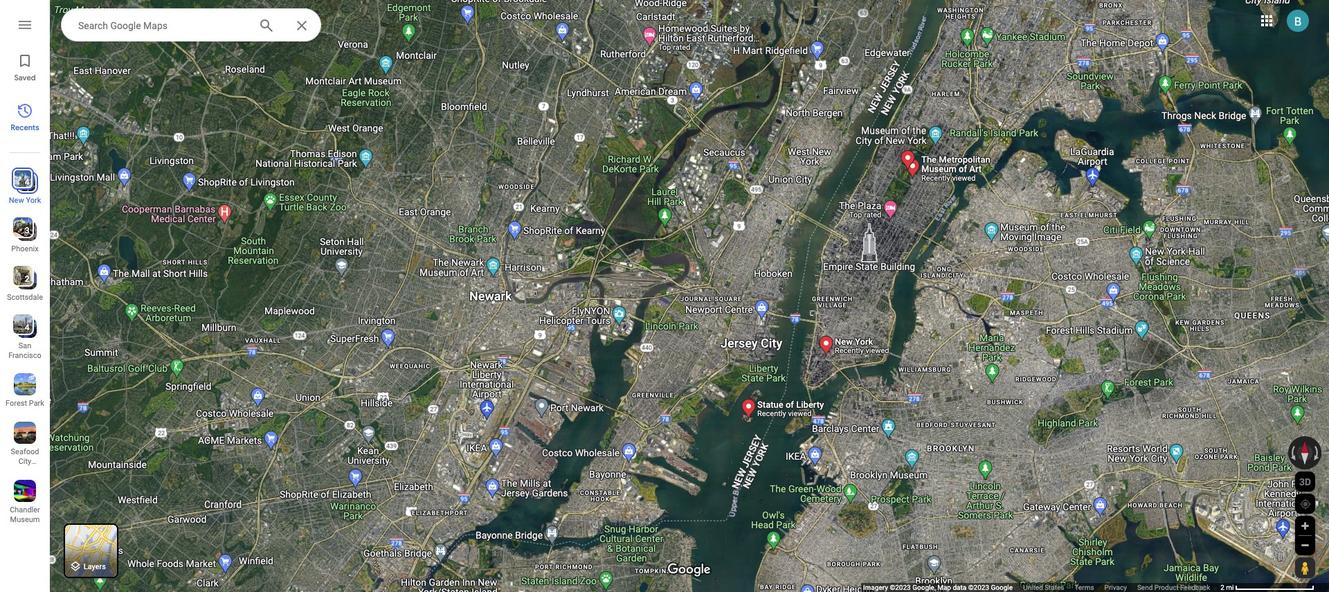 Task type: vqa. For each thing, say whether or not it's contained in the screenshot.
Show Street View coverage icon
yes



Task type: describe. For each thing, give the bounding box(es) containing it.
terms button
[[1075, 583, 1094, 592]]

2 places element
[[15, 273, 29, 285]]

layers
[[84, 562, 106, 571]]

send product feedback
[[1138, 584, 1211, 591]]

google,
[[913, 584, 936, 591]]

recents
[[11, 123, 39, 132]]

terms
[[1075, 584, 1094, 591]]

chandler museum button
[[0, 474, 50, 527]]

seafood city supermarket
[[6, 447, 49, 476]]

supermarket
[[6, 467, 49, 476]]

new york
[[9, 196, 41, 205]]

menu image
[[17, 17, 33, 33]]

park
[[29, 399, 44, 408]]

list containing saved
[[0, 0, 50, 592]]

search google maps
[[78, 20, 168, 31]]

google maps element
[[0, 0, 1329, 592]]

san
[[18, 341, 31, 350]]

Search Google Maps search field
[[61, 8, 321, 42]]

seafood city supermarket button
[[0, 416, 50, 476]]

4 places element for san
[[15, 321, 29, 334]]

1 ©2023 from the left
[[890, 584, 911, 591]]

3d
[[1300, 476, 1312, 487]]

google inside footer
[[991, 584, 1013, 591]]

google inside field
[[110, 20, 141, 31]]

york
[[26, 196, 41, 205]]

2 for 2 mi
[[1221, 584, 1225, 591]]

zoom out image
[[1300, 540, 1311, 550]]

footer inside google maps element
[[863, 583, 1221, 592]]

recents button
[[0, 97, 50, 136]]

privacy button
[[1105, 583, 1127, 592]]

chandler
[[10, 505, 40, 514]]

san francisco
[[8, 341, 41, 360]]

data
[[953, 584, 967, 591]]

map
[[938, 584, 951, 591]]

museum
[[10, 515, 40, 524]]

seafood
[[11, 447, 39, 456]]

scottsdale
[[7, 293, 43, 302]]

2 mi button
[[1221, 584, 1315, 591]]

feedback
[[1181, 584, 1211, 591]]

4 for san
[[25, 323, 29, 332]]

search
[[78, 20, 108, 31]]



Task type: locate. For each thing, give the bounding box(es) containing it.
0 vertical spatial 4
[[25, 177, 29, 187]]

privacy
[[1105, 584, 1127, 591]]

google left maps
[[110, 20, 141, 31]]

show street view coverage image
[[1296, 557, 1315, 578]]

cannot access your location image
[[1300, 498, 1312, 510]]

2
[[25, 274, 29, 284], [1221, 584, 1225, 591]]

1 4 from the top
[[25, 177, 29, 187]]

imagery
[[863, 584, 888, 591]]

4 places element up san
[[15, 321, 29, 334]]

0 horizontal spatial ©2023
[[890, 584, 911, 591]]

google account: brad klo  
(klobrad84@gmail.com) image
[[1287, 9, 1309, 32]]

1 vertical spatial 4 places element
[[15, 321, 29, 334]]

Search Google Maps field
[[61, 8, 321, 42], [78, 17, 247, 33]]

4 for new
[[25, 177, 29, 187]]

1 vertical spatial google
[[991, 584, 1013, 591]]

maps
[[143, 20, 168, 31]]

mi
[[1227, 584, 1234, 591]]

send product feedback button
[[1138, 583, 1211, 592]]

1 vertical spatial 2
[[1221, 584, 1225, 591]]

©2023
[[890, 584, 911, 591], [968, 584, 989, 591]]

2 up scottsdale
[[25, 274, 29, 284]]

0 vertical spatial 4 places element
[[15, 176, 29, 188]]

2 mi
[[1221, 584, 1234, 591]]

3d button
[[1296, 472, 1316, 492]]

4 places element up 'new york'
[[15, 176, 29, 188]]

0 horizontal spatial google
[[110, 20, 141, 31]]

4 up san
[[25, 323, 29, 332]]

forest park button
[[0, 368, 50, 411]]

city
[[18, 457, 31, 466]]

3
[[25, 226, 29, 235]]

footer containing imagery ©2023 google, map data ©2023 google
[[863, 583, 1221, 592]]

2 left mi
[[1221, 584, 1225, 591]]

new
[[9, 196, 24, 205]]

2 for 2
[[25, 274, 29, 284]]

product
[[1155, 584, 1179, 591]]

2 ©2023 from the left
[[968, 584, 989, 591]]

1 horizontal spatial 2
[[1221, 584, 1225, 591]]

francisco
[[8, 351, 41, 360]]

1 4 places element from the top
[[15, 176, 29, 188]]

phoenix
[[11, 244, 39, 253]]

4 places element for new
[[15, 176, 29, 188]]

3 places element
[[15, 224, 29, 237]]

0 vertical spatial google
[[110, 20, 141, 31]]

2 4 places element from the top
[[15, 321, 29, 334]]

1 horizontal spatial ©2023
[[968, 584, 989, 591]]

united states
[[1023, 584, 1065, 591]]

forest
[[6, 399, 27, 408]]

imagery ©2023 google, map data ©2023 google
[[863, 584, 1013, 591]]

united
[[1023, 584, 1043, 591]]

send
[[1138, 584, 1153, 591]]

search google maps field containing search google maps
[[61, 8, 321, 42]]

2 4 from the top
[[25, 323, 29, 332]]

4 places element
[[15, 176, 29, 188], [15, 321, 29, 334]]

states
[[1045, 584, 1065, 591]]

united states button
[[1023, 583, 1065, 592]]

0 horizontal spatial 2
[[25, 274, 29, 284]]

footer
[[863, 583, 1221, 592]]

©2023 left google,
[[890, 584, 911, 591]]

list
[[0, 0, 50, 592]]

chandler museum
[[10, 505, 40, 524]]

saved button
[[0, 47, 50, 86]]

0 vertical spatial 2
[[25, 274, 29, 284]]

google
[[110, 20, 141, 31], [991, 584, 1013, 591]]

saved
[[14, 73, 36, 82]]

©2023 right 'data'
[[968, 584, 989, 591]]

1 horizontal spatial google
[[991, 584, 1013, 591]]

google left united
[[991, 584, 1013, 591]]

4 up 'new york'
[[25, 177, 29, 187]]

forest park
[[6, 399, 44, 408]]

zoom in image
[[1300, 521, 1311, 531]]

4
[[25, 177, 29, 187], [25, 323, 29, 332]]

1 vertical spatial 4
[[25, 323, 29, 332]]

search google maps field inside search field
[[78, 17, 247, 33]]



